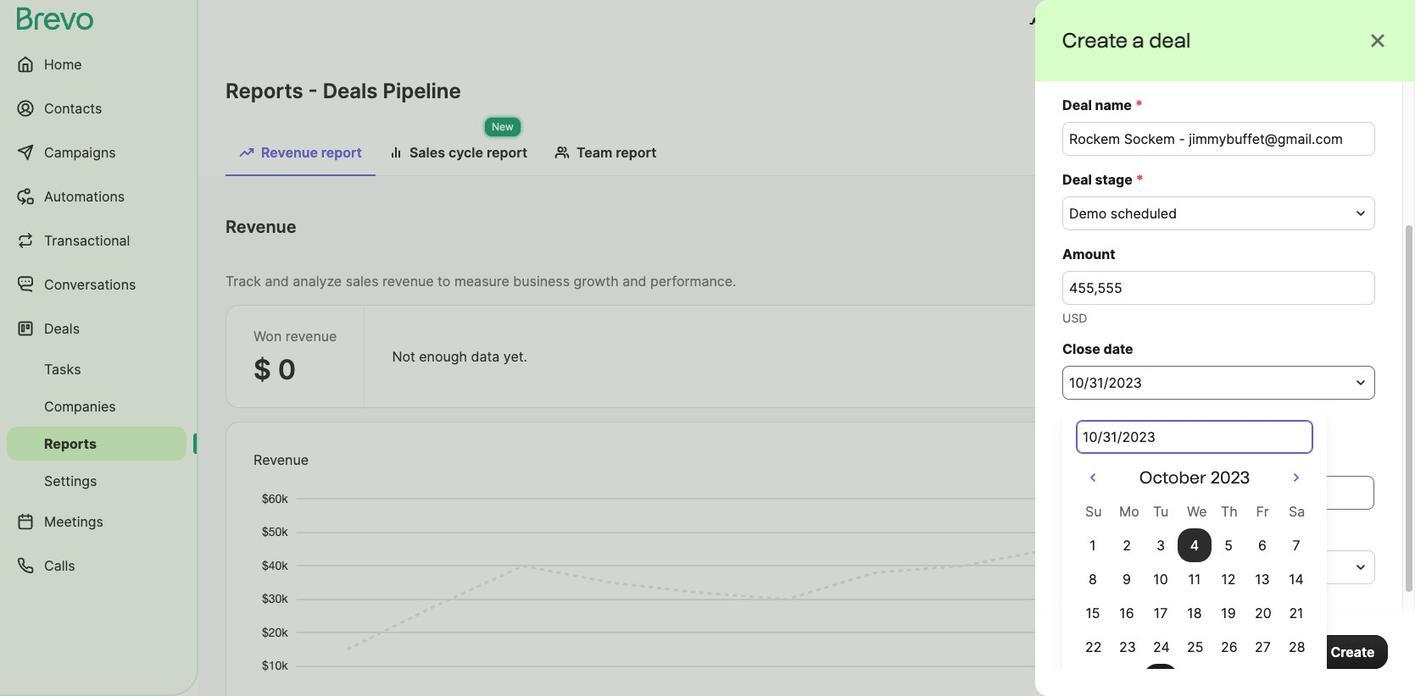 Task type: describe. For each thing, give the bounding box(es) containing it.
0 vertical spatial revenue
[[261, 144, 318, 161]]

due date
[[1062, 526, 1122, 543]]

tuesday, 10 october 2023 cell
[[1144, 563, 1178, 597]]

monday, 16 october 2023 cell
[[1110, 597, 1144, 631]]

pipeline
[[383, 79, 461, 103]]

0 horizontal spatial to
[[438, 273, 451, 290]]

12
[[1221, 571, 1236, 588]]

row containing 8
[[1076, 563, 1313, 597]]

performance.
[[650, 273, 736, 290]]

stage
[[1095, 171, 1133, 188]]

wednesday, 11 october 2023 cell
[[1178, 563, 1212, 597]]

scheduled
[[1111, 205, 1177, 222]]

friday, 13 october 2023 cell
[[1246, 563, 1279, 597]]

this
[[1273, 443, 1296, 460]]

revenue for date range
[[226, 217, 296, 237]]

contacts
[[44, 100, 102, 117]]

14
[[1289, 571, 1304, 588]]

deal name *
[[1062, 97, 1143, 114]]

campaigns link
[[7, 132, 187, 173]]

1 horizontal spatial data
[[1186, 459, 1215, 476]]

18
[[1187, 605, 1202, 622]]

26
[[1221, 639, 1238, 656]]

11/28/2023 button
[[1062, 551, 1213, 585]]

row group inside create a deal 'dialog'
[[1076, 529, 1313, 697]]

23
[[1119, 639, 1136, 656]]

reports for reports - deals pipeline
[[226, 79, 303, 103]]

date range
[[1039, 226, 1110, 242]]

wednesday, 18 october 2023 cell
[[1178, 597, 1212, 631]]

thursday, 5 october 2023 cell
[[1212, 529, 1246, 563]]

conversations
[[44, 276, 136, 293]]

amount
[[1062, 246, 1115, 263]]

saturday, 21 october 2023 cell
[[1279, 597, 1313, 631]]

team
[[577, 144, 612, 161]]

sunday, 22 october 2023 cell
[[1076, 631, 1110, 665]]

settings link
[[7, 465, 187, 499]]

11/28/2023
[[1069, 560, 1142, 577]]

usage and plan
[[1049, 15, 1151, 32]]

create a deal
[[1062, 28, 1191, 53]]

monday, 9 october 2023 cell
[[1110, 563, 1144, 597]]

track
[[226, 273, 261, 290]]

sales
[[346, 273, 379, 290]]

2
[[1123, 538, 1131, 555]]

create a task
[[1062, 415, 1150, 432]]

tasks link
[[7, 353, 187, 387]]

9
[[1123, 571, 1131, 588]]

tuesday, 17 october 2023 cell
[[1144, 597, 1178, 631]]

team report
[[577, 144, 657, 161]]

report for team report
[[616, 144, 657, 161]]

date
[[1039, 226, 1069, 242]]

5
[[1224, 538, 1233, 555]]

thursday, 26 october 2023 cell
[[1212, 631, 1246, 665]]

mo
[[1119, 504, 1139, 521]]

time
[[1225, 526, 1258, 543]]

close
[[1062, 341, 1100, 358]]

sunday, 8 october 2023 cell
[[1076, 563, 1110, 597]]

18:00 button
[[1225, 551, 1375, 585]]

business
[[513, 273, 570, 290]]

settings
[[44, 473, 97, 490]]

20
[[1255, 605, 1272, 622]]

and for usage
[[1095, 15, 1119, 32]]

to do button
[[1062, 477, 1152, 510]]

usd
[[1062, 311, 1087, 326]]

create deal
[[1270, 459, 1346, 476]]

27
[[1255, 639, 1271, 656]]

report for revenue report
[[321, 144, 362, 161]]

2023
[[1210, 468, 1250, 488]]

range
[[1073, 226, 1110, 242]]

1 horizontal spatial and
[[623, 273, 647, 290]]

name
[[1095, 97, 1132, 114]]

12/19/2022
[[1130, 226, 1202, 242]]

on
[[1253, 443, 1269, 460]]

won revenue $ 0
[[254, 328, 337, 387]]

do
[[1109, 485, 1126, 502]]

a for create a task
[[1110, 415, 1118, 432]]

due
[[1062, 526, 1089, 543]]

tab list containing revenue report
[[226, 136, 1388, 176]]

to
[[1090, 485, 1105, 502]]

reports - deals pipeline
[[226, 79, 461, 103]]

* for deal stage *
[[1136, 171, 1144, 188]]

companies
[[44, 399, 116, 415]]

deal stage *
[[1062, 171, 1144, 188]]

and for track
[[265, 273, 289, 290]]

25
[[1187, 639, 1204, 656]]

sales cycle report link
[[376, 136, 541, 175]]

demo scheduled button
[[1062, 197, 1375, 231]]

friday, 6 october 2023 cell
[[1246, 529, 1279, 563]]

22
[[1085, 639, 1102, 656]]

1 horizontal spatial deals
[[323, 79, 378, 103]]

demo scheduled
[[1069, 205, 1177, 222]]

row containing 22
[[1076, 631, 1313, 665]]

1 horizontal spatial not enough data yet.
[[1107, 459, 1242, 476]]

sales cycle report
[[409, 144, 527, 161]]

fr
[[1256, 504, 1269, 521]]

saturday, 14 october 2023 cell
[[1279, 563, 1313, 597]]

meetings
[[44, 514, 103, 531]]

automations
[[44, 188, 125, 205]]

create a task to follow-up on this deal
[[1083, 443, 1327, 460]]

monday, 2 october 2023 cell
[[1110, 529, 1144, 563]]

$
[[254, 354, 271, 387]]

01/06/2023
[[1212, 226, 1287, 242]]

calls
[[44, 558, 75, 575]]

sunday, 1 october 2023 cell
[[1076, 529, 1110, 563]]

6 row from the top
[[1076, 665, 1313, 697]]

usage and plan button
[[1016, 7, 1164, 41]]

8
[[1089, 571, 1097, 588]]

campaigns
[[44, 144, 116, 161]]

friday, 20 october 2023 cell
[[1246, 597, 1279, 631]]

thursday, 19 october 2023 cell
[[1212, 597, 1246, 631]]

17
[[1154, 605, 1168, 622]]

wednesday, 25 october 2023 cell
[[1178, 631, 1212, 665]]



Task type: vqa. For each thing, say whether or not it's contained in the screenshot.
the bottom revenue
yes



Task type: locate. For each thing, give the bounding box(es) containing it.
reports up revenue report link
[[226, 79, 303, 103]]

october 2023
[[1139, 468, 1250, 488]]

october 2023 grid
[[1076, 468, 1313, 697]]

date up 10/31/2023
[[1103, 341, 1133, 358]]

1 report from the left
[[321, 144, 362, 161]]

task down 10/31/2023
[[1121, 415, 1150, 432]]

reports link
[[7, 427, 187, 461]]

1 vertical spatial yet.
[[1218, 459, 1242, 476]]

0 vertical spatial yet.
[[503, 348, 527, 365]]

yet. down the "business"
[[503, 348, 527, 365]]

friday, 27 october 2023 cell
[[1246, 631, 1279, 665]]

1 horizontal spatial report
[[487, 144, 527, 161]]

1 vertical spatial deal
[[1062, 171, 1092, 188]]

10
[[1153, 571, 1168, 588]]

tasks
[[44, 361, 81, 378]]

to
[[438, 273, 451, 290], [1172, 443, 1185, 460]]

1 vertical spatial not
[[1107, 459, 1130, 476]]

task up the october
[[1141, 443, 1168, 460]]

-
[[308, 79, 318, 103], [1204, 226, 1210, 242]]

deals
[[323, 79, 378, 103], [44, 321, 80, 337]]

0 vertical spatial a
[[1133, 28, 1145, 53]]

16
[[1119, 605, 1134, 622]]

0 horizontal spatial report
[[321, 144, 362, 161]]

11
[[1188, 571, 1201, 588]]

0
[[278, 354, 296, 387]]

data down "mm/dd/yyyy" text field
[[1186, 459, 1215, 476]]

0 vertical spatial to
[[438, 273, 451, 290]]

report inside revenue report link
[[321, 144, 362, 161]]

cancel
[[1076, 644, 1122, 661]]

1 horizontal spatial to
[[1172, 443, 1185, 460]]

0 vertical spatial reports
[[226, 79, 303, 103]]

1 vertical spatial *
[[1136, 171, 1144, 188]]

deals up tasks
[[44, 321, 80, 337]]

plan
[[1122, 15, 1151, 32]]

0 vertical spatial deals
[[323, 79, 378, 103]]

reports for reports
[[44, 436, 97, 453]]

10/31/2023
[[1069, 375, 1142, 392]]

deal up demo
[[1062, 171, 1092, 188]]

wednesday, 4 october 2023 cell
[[1178, 529, 1212, 563]]

close date
[[1062, 341, 1133, 358]]

0 vertical spatial not enough data yet.
[[392, 348, 527, 365]]

19
[[1221, 605, 1236, 622]]

deal
[[1062, 97, 1092, 114], [1062, 171, 1092, 188]]

0 vertical spatial enough
[[419, 348, 467, 365]]

5 row from the top
[[1076, 631, 1313, 665]]

1 horizontal spatial revenue
[[382, 273, 434, 290]]

su
[[1085, 504, 1102, 521]]

0 vertical spatial deal
[[1062, 97, 1092, 114]]

date for due date
[[1092, 526, 1122, 543]]

0 vertical spatial data
[[471, 348, 500, 365]]

monday, 23 october 2023 cell
[[1110, 631, 1144, 665]]

2 horizontal spatial and
[[1095, 15, 1119, 32]]

to do
[[1090, 485, 1126, 502]]

companies link
[[7, 390, 187, 424]]

3 row from the top
[[1076, 563, 1313, 597]]

1 vertical spatial revenue
[[226, 217, 296, 237]]

data
[[471, 348, 500, 365], [1186, 459, 1215, 476]]

2 vertical spatial a
[[1130, 443, 1137, 460]]

2 report from the left
[[487, 144, 527, 161]]

1 vertical spatial reports
[[44, 436, 97, 453]]

follow-
[[1189, 443, 1233, 460]]

saturday, 28 october 2023 cell
[[1279, 631, 1313, 665]]

create for create a task to follow-up on this deal
[[1083, 443, 1126, 460]]

and right growth
[[623, 273, 647, 290]]

0 vertical spatial date
[[1103, 341, 1133, 358]]

cancel button
[[1062, 636, 1135, 670]]

1 horizontal spatial reports
[[226, 79, 303, 103]]

1 horizontal spatial not
[[1107, 459, 1130, 476]]

1 row from the top
[[1076, 495, 1313, 529]]

deal for deal stage
[[1062, 171, 1092, 188]]

1 horizontal spatial enough
[[1134, 459, 1182, 476]]

deal left name at the right
[[1062, 97, 1092, 114]]

revenue up 0
[[286, 328, 337, 345]]

* right stage
[[1136, 171, 1144, 188]]

we
[[1187, 504, 1207, 521]]

create for create a deal
[[1062, 28, 1128, 53]]

a for create a deal
[[1133, 28, 1145, 53]]

home
[[44, 56, 82, 73]]

1 vertical spatial task
[[1141, 443, 1168, 460]]

0 horizontal spatial data
[[471, 348, 500, 365]]

date for close date
[[1103, 341, 1133, 358]]

12/19/2022 - 01/06/2023
[[1130, 226, 1287, 242]]

0 vertical spatial *
[[1135, 97, 1143, 114]]

1 horizontal spatial yet.
[[1218, 459, 1242, 476]]

row containing su
[[1076, 495, 1313, 529]]

create inside button
[[1270, 459, 1314, 476]]

create button
[[1317, 636, 1388, 670]]

None text field
[[1062, 271, 1375, 305]]

row
[[1076, 495, 1313, 529], [1076, 529, 1313, 563], [1076, 563, 1313, 597], [1076, 597, 1313, 631], [1076, 631, 1313, 665], [1076, 665, 1313, 697]]

1 vertical spatial -
[[1204, 226, 1210, 242]]

tuesday, 3 october 2023 cell
[[1144, 529, 1178, 563]]

thursday, 12 october 2023 cell
[[1212, 563, 1246, 597]]

tab list
[[226, 136, 1388, 176]]

report down reports - deals pipeline
[[321, 144, 362, 161]]

enough up tu
[[1134, 459, 1182, 476]]

0 horizontal spatial and
[[265, 273, 289, 290]]

0 horizontal spatial reports
[[44, 436, 97, 453]]

usage
[[1049, 15, 1091, 32]]

15
[[1086, 605, 1100, 622]]

a for create a task to follow-up on this deal
[[1130, 443, 1137, 460]]

deal for deal name
[[1062, 97, 1092, 114]]

report inside sales cycle report link
[[487, 144, 527, 161]]

and left "plan"
[[1095, 15, 1119, 32]]

revenue report link
[[226, 136, 376, 176]]

- for deals
[[308, 79, 318, 103]]

deals left pipeline
[[323, 79, 378, 103]]

task
[[1121, 415, 1150, 432], [1141, 443, 1168, 460]]

measure
[[454, 273, 509, 290]]

enough down track and analyze sales revenue to measure business growth and performance.
[[419, 348, 467, 365]]

0 vertical spatial task
[[1121, 415, 1150, 432]]

13
[[1255, 571, 1270, 588]]

automations link
[[7, 176, 187, 217]]

* for deal name *
[[1135, 97, 1143, 114]]

contacts link
[[7, 88, 187, 129]]

yet. left on
[[1218, 459, 1242, 476]]

task for create a task to follow-up on this deal
[[1141, 443, 1168, 460]]

4 row from the top
[[1076, 597, 1313, 631]]

date
[[1103, 341, 1133, 358], [1092, 526, 1122, 543]]

0 horizontal spatial revenue
[[286, 328, 337, 345]]

transactional
[[44, 232, 130, 249]]

18:00
[[1232, 560, 1267, 577]]

3
[[1156, 538, 1165, 555]]

None text field
[[1062, 122, 1375, 156], [1151, 477, 1374, 510], [1062, 122, 1375, 156], [1151, 477, 1374, 510]]

7
[[1293, 538, 1300, 555]]

and
[[1095, 15, 1119, 32], [265, 273, 289, 290], [623, 273, 647, 290]]

0 horizontal spatial yet.
[[503, 348, 527, 365]]

create a deal dialog
[[1035, 0, 1415, 697]]

1 vertical spatial date
[[1092, 526, 1122, 543]]

1 vertical spatial revenue
[[286, 328, 337, 345]]

create inside button
[[1330, 644, 1374, 661]]

2 horizontal spatial report
[[616, 144, 657, 161]]

2 row from the top
[[1076, 529, 1313, 563]]

cycle
[[448, 144, 483, 161]]

sales
[[409, 144, 445, 161]]

- right 12/19/2022
[[1204, 226, 1210, 242]]

and right track
[[265, 273, 289, 290]]

1 deal from the top
[[1062, 97, 1092, 114]]

MM/DD/YYYY text field
[[1076, 421, 1313, 454]]

reports up settings
[[44, 436, 97, 453]]

task for create a task
[[1121, 415, 1150, 432]]

report right cycle
[[487, 144, 527, 161]]

* right name at the right
[[1135, 97, 1143, 114]]

reports inside reports link
[[44, 436, 97, 453]]

revenue for not enough data yet.
[[254, 452, 309, 469]]

1 vertical spatial to
[[1172, 443, 1185, 460]]

row containing 1
[[1076, 529, 1313, 563]]

3 report from the left
[[616, 144, 657, 161]]

1 vertical spatial deals
[[44, 321, 80, 337]]

- up revenue report
[[308, 79, 318, 103]]

1 vertical spatial not enough data yet.
[[1107, 459, 1242, 476]]

deals link
[[7, 309, 187, 349]]

none text field inside create a deal 'dialog'
[[1062, 271, 1375, 305]]

not enough data yet. down "mm/dd/yyyy" text field
[[1107, 459, 1242, 476]]

deals inside deals link
[[44, 321, 80, 337]]

not enough data yet. down track and analyze sales revenue to measure business growth and performance.
[[392, 348, 527, 365]]

tuesday, 24 october 2023 cell
[[1144, 631, 1178, 665]]

create for create deal
[[1270, 459, 1314, 476]]

0 vertical spatial revenue
[[382, 273, 434, 290]]

1 vertical spatial a
[[1110, 415, 1118, 432]]

row group containing 1
[[1076, 529, 1313, 697]]

th
[[1221, 504, 1238, 521]]

sa
[[1289, 504, 1305, 521]]

1
[[1090, 538, 1096, 555]]

row group
[[1076, 529, 1313, 697]]

date left 2
[[1092, 526, 1122, 543]]

create
[[1062, 28, 1128, 53], [1062, 415, 1107, 432], [1083, 443, 1126, 460], [1270, 459, 1314, 476], [1330, 644, 1374, 661]]

data down measure
[[471, 348, 500, 365]]

2 deal from the top
[[1062, 171, 1092, 188]]

report inside 'team report' 'link'
[[616, 144, 657, 161]]

report
[[321, 144, 362, 161], [487, 144, 527, 161], [616, 144, 657, 161]]

2 vertical spatial revenue
[[254, 452, 309, 469]]

- for 01/06/2023
[[1204, 226, 1210, 242]]

to up the october
[[1172, 443, 1185, 460]]

report right team
[[616, 144, 657, 161]]

1 vertical spatial enough
[[1134, 459, 1182, 476]]

calls link
[[7, 546, 187, 587]]

tu
[[1153, 504, 1169, 521]]

0 horizontal spatial not enough data yet.
[[392, 348, 527, 365]]

0 horizontal spatial enough
[[419, 348, 467, 365]]

and inside button
[[1095, 15, 1119, 32]]

deal inside the create deal button
[[1318, 459, 1346, 476]]

1 vertical spatial data
[[1186, 459, 1215, 476]]

revenue right 'sales'
[[382, 273, 434, 290]]

to inside create a deal 'dialog'
[[1172, 443, 1185, 460]]

saturday, 7 october 2023 cell
[[1279, 529, 1313, 563]]

a
[[1133, 28, 1145, 53], [1110, 415, 1118, 432], [1130, 443, 1137, 460]]

create deal button
[[1256, 450, 1360, 484]]

0 horizontal spatial deals
[[44, 321, 80, 337]]

row containing 15
[[1076, 597, 1313, 631]]

1 horizontal spatial -
[[1204, 226, 1210, 242]]

deal
[[1149, 28, 1191, 53], [1300, 443, 1327, 460], [1318, 459, 1346, 476]]

0 horizontal spatial -
[[308, 79, 318, 103]]

conversations link
[[7, 265, 187, 305]]

to left measure
[[438, 273, 451, 290]]

0 horizontal spatial not
[[392, 348, 415, 365]]

sunday, 15 october 2023 cell
[[1076, 597, 1110, 631]]

24
[[1153, 639, 1170, 656]]

0 vertical spatial not
[[392, 348, 415, 365]]

not
[[392, 348, 415, 365], [1107, 459, 1130, 476]]

0 vertical spatial -
[[308, 79, 318, 103]]

10/31/2023 button
[[1062, 366, 1375, 400]]

revenue inside won revenue $ 0
[[286, 328, 337, 345]]

create for create a task
[[1062, 415, 1107, 432]]

transactional link
[[7, 220, 187, 261]]

4
[[1190, 538, 1199, 555]]



